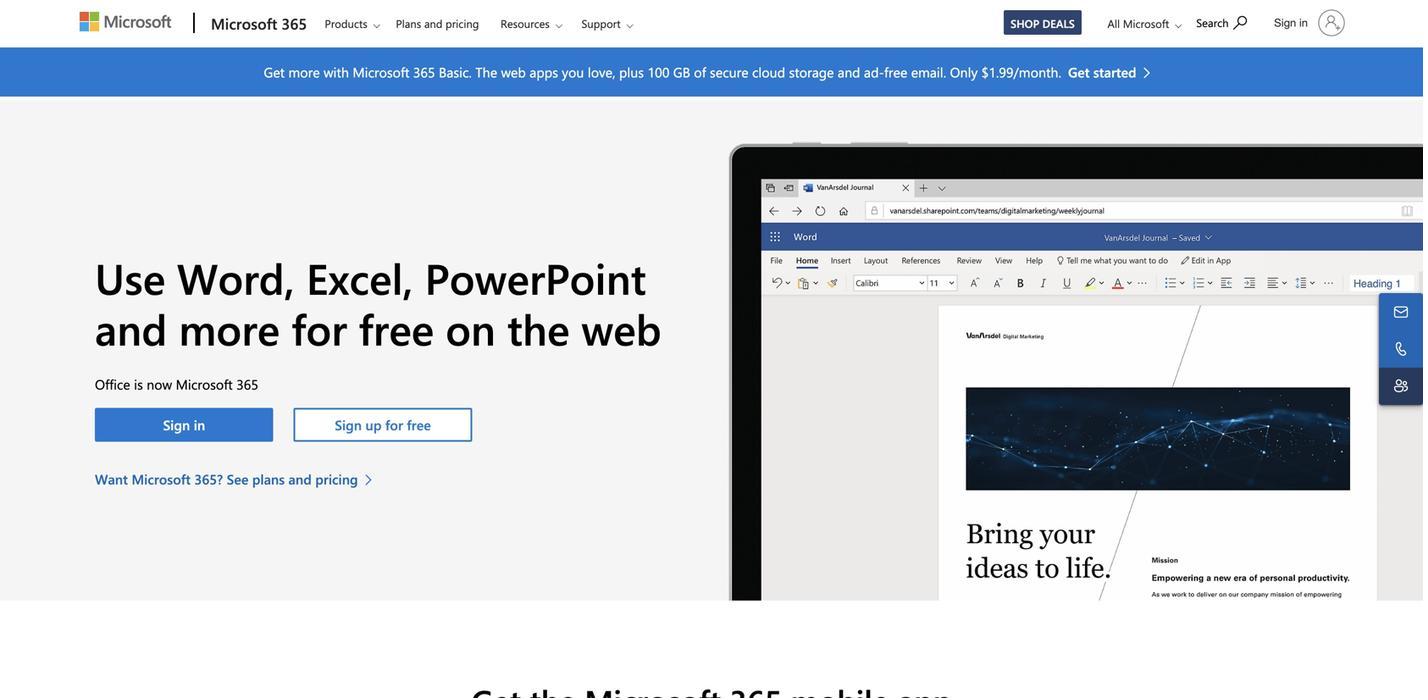 Task type: locate. For each thing, give the bounding box(es) containing it.
resources
[[501, 16, 550, 31]]

0 horizontal spatial 365
[[237, 375, 258, 393]]

sign for the "sign up for free" link at the left bottom of the page
[[335, 416, 362, 434]]

1 vertical spatial sign in link
[[95, 408, 273, 442]]

sign down office is now microsoft 365 at the left bottom
[[163, 416, 190, 434]]

0 horizontal spatial in
[[194, 416, 205, 434]]

365
[[282, 13, 307, 33], [413, 63, 435, 81], [237, 375, 258, 393]]

want
[[95, 470, 128, 488]]

1 vertical spatial more
[[179, 300, 280, 356]]

0 vertical spatial web
[[501, 63, 526, 81]]

use word, excel, powerpoint and more for free on the web
[[95, 249, 662, 356]]

sign left up
[[335, 416, 362, 434]]

free right up
[[407, 416, 431, 434]]

pricing right plans
[[316, 470, 358, 488]]

1 vertical spatial sign in
[[163, 416, 205, 434]]

word,
[[177, 249, 295, 305]]

now
[[147, 375, 172, 393]]

for inside use word, excel, powerpoint and more for free on the web
[[292, 300, 347, 356]]

free
[[885, 63, 908, 81], [359, 300, 434, 356], [407, 416, 431, 434]]

sign right search search box
[[1275, 16, 1297, 29]]

1 vertical spatial for
[[386, 416, 403, 434]]

get
[[264, 63, 285, 81], [1069, 63, 1090, 81]]

0 horizontal spatial for
[[292, 300, 347, 356]]

pricing
[[446, 16, 479, 31], [316, 470, 358, 488]]

0 vertical spatial more
[[289, 63, 320, 81]]

in down office is now microsoft 365 at the left bottom
[[194, 416, 205, 434]]

is
[[134, 375, 143, 393]]

up
[[366, 416, 382, 434]]

365?
[[194, 470, 223, 488]]

office
[[95, 375, 130, 393]]

get down microsoft 365
[[264, 63, 285, 81]]

2 horizontal spatial 365
[[413, 63, 435, 81]]

free left the "email."
[[885, 63, 908, 81]]

see
[[227, 470, 249, 488]]

search
[[1197, 15, 1229, 30]]

1 horizontal spatial get
[[1069, 63, 1090, 81]]

in
[[1300, 16, 1309, 29], [194, 416, 205, 434]]

1 vertical spatial web
[[582, 300, 662, 356]]

use
[[95, 249, 166, 305]]

0 vertical spatial 365
[[282, 13, 307, 33]]

you
[[562, 63, 584, 81]]

0 horizontal spatial more
[[179, 300, 280, 356]]

sign in
[[1275, 16, 1309, 29], [163, 416, 205, 434]]

all microsoft button
[[1095, 1, 1188, 46]]

products
[[325, 16, 368, 31]]

0 vertical spatial in
[[1300, 16, 1309, 29]]

0 horizontal spatial get
[[264, 63, 285, 81]]

Search search field
[[1188, 3, 1265, 41]]

and
[[424, 16, 443, 31], [838, 63, 861, 81], [95, 300, 167, 356], [289, 470, 312, 488]]

0 horizontal spatial pricing
[[316, 470, 358, 488]]

1 horizontal spatial sign in link
[[1265, 3, 1353, 43]]

1 vertical spatial 365
[[413, 63, 435, 81]]

support
[[582, 16, 621, 31]]

2 vertical spatial 365
[[237, 375, 258, 393]]

1 horizontal spatial sign
[[335, 416, 362, 434]]

1 vertical spatial free
[[359, 300, 434, 356]]

sign in down office is now microsoft 365 at the left bottom
[[163, 416, 205, 434]]

in right search search box
[[1300, 16, 1309, 29]]

web
[[501, 63, 526, 81], [582, 300, 662, 356]]

sign in link
[[1265, 3, 1353, 43], [95, 408, 273, 442]]

and inside use word, excel, powerpoint and more for free on the web
[[95, 300, 167, 356]]

for
[[292, 300, 347, 356], [386, 416, 403, 434]]

sign up for free
[[335, 416, 431, 434]]

only
[[950, 63, 978, 81]]

microsoft
[[211, 13, 278, 33], [1124, 16, 1170, 31], [353, 63, 410, 81], [176, 375, 233, 393], [132, 470, 191, 488]]

started
[[1094, 63, 1137, 81]]

1 horizontal spatial more
[[289, 63, 320, 81]]

0 vertical spatial free
[[885, 63, 908, 81]]

sign in right search search box
[[1275, 16, 1309, 29]]

1 horizontal spatial 365
[[282, 13, 307, 33]]

365 for office is now microsoft 365
[[237, 375, 258, 393]]

powerpoint
[[425, 249, 647, 305]]

1 horizontal spatial sign in
[[1275, 16, 1309, 29]]

free left on
[[359, 300, 434, 356]]

search button
[[1189, 3, 1255, 41]]

support button
[[571, 1, 647, 46]]

0 horizontal spatial web
[[501, 63, 526, 81]]

more inside use word, excel, powerpoint and more for free on the web
[[179, 300, 280, 356]]

ad-
[[864, 63, 885, 81]]

0 vertical spatial pricing
[[446, 16, 479, 31]]

email.
[[912, 63, 947, 81]]

microsoft 365 link
[[203, 1, 312, 47]]

the
[[508, 300, 570, 356]]

1 vertical spatial pricing
[[316, 470, 358, 488]]

2 vertical spatial free
[[407, 416, 431, 434]]

plus
[[620, 63, 644, 81]]

pricing up basic.
[[446, 16, 479, 31]]

with
[[324, 63, 349, 81]]

0 horizontal spatial sign in link
[[95, 408, 273, 442]]

1 horizontal spatial pricing
[[446, 16, 479, 31]]

sign
[[1275, 16, 1297, 29], [163, 416, 190, 434], [335, 416, 362, 434]]

plans and pricing
[[396, 16, 479, 31]]

plans
[[252, 470, 285, 488]]

shop deals
[[1011, 16, 1075, 31]]

get left started
[[1069, 63, 1090, 81]]

0 vertical spatial for
[[292, 300, 347, 356]]

more
[[289, 63, 320, 81], [179, 300, 280, 356]]

more up office is now microsoft 365 at the left bottom
[[179, 300, 280, 356]]

more left with
[[289, 63, 320, 81]]

0 horizontal spatial sign
[[163, 416, 190, 434]]

cloud
[[753, 63, 786, 81]]

microsoft inside dropdown button
[[1124, 16, 1170, 31]]

0 horizontal spatial sign in
[[163, 416, 205, 434]]

all microsoft
[[1108, 16, 1170, 31]]

1 horizontal spatial web
[[582, 300, 662, 356]]

1 vertical spatial in
[[194, 416, 205, 434]]



Task type: vqa. For each thing, say whether or not it's contained in the screenshot.
'Sign' inside the Sign in link
no



Task type: describe. For each thing, give the bounding box(es) containing it.
0 vertical spatial sign in link
[[1265, 3, 1353, 43]]

free inside use word, excel, powerpoint and more for free on the web
[[359, 300, 434, 356]]

100
[[648, 63, 670, 81]]

resources button
[[490, 1, 576, 46]]

365 for get more with microsoft 365 basic. the web apps you love, plus 100 gb of secure cloud storage and ad-free email. only $1.99/month. get started
[[413, 63, 435, 81]]

all
[[1108, 16, 1121, 31]]

2 get from the left
[[1069, 63, 1090, 81]]

1 horizontal spatial in
[[1300, 16, 1309, 29]]

get started link
[[1069, 62, 1160, 82]]

of
[[694, 63, 707, 81]]

plans and pricing link
[[388, 1, 487, 42]]

love,
[[588, 63, 616, 81]]

sign up for free link
[[294, 408, 472, 442]]

get more with microsoft 365 basic. the web apps you love, plus 100 gb of secure cloud storage and ad-free email. only $1.99/month. get started
[[264, 63, 1137, 81]]

on
[[446, 300, 496, 356]]

shop deals link
[[1003, 9, 1083, 36]]

apps
[[530, 63, 558, 81]]

want microsoft 365? see plans and pricing link
[[95, 469, 381, 489]]

products button
[[314, 1, 394, 46]]

0 vertical spatial sign in
[[1275, 16, 1309, 29]]

2 horizontal spatial sign
[[1275, 16, 1297, 29]]

the
[[476, 63, 498, 81]]

$1.99/month.
[[982, 63, 1062, 81]]

basic.
[[439, 63, 472, 81]]

sign for the left sign in link
[[163, 416, 190, 434]]

web inside use word, excel, powerpoint and more for free on the web
[[582, 300, 662, 356]]

secure
[[710, 63, 749, 81]]

1 horizontal spatial for
[[386, 416, 403, 434]]

plans
[[396, 16, 421, 31]]

office is now microsoft 365
[[95, 375, 258, 393]]

microsoft image
[[80, 12, 171, 31]]

a computer screen showing a resume being created in word on the web. image
[[712, 141, 1424, 601]]

1 get from the left
[[264, 63, 285, 81]]

deals
[[1043, 16, 1075, 31]]

gb
[[674, 63, 691, 81]]

storage
[[789, 63, 834, 81]]

want microsoft 365? see plans and pricing
[[95, 470, 358, 488]]

shop
[[1011, 16, 1040, 31]]

excel,
[[306, 249, 413, 305]]

microsoft 365
[[211, 13, 307, 33]]



